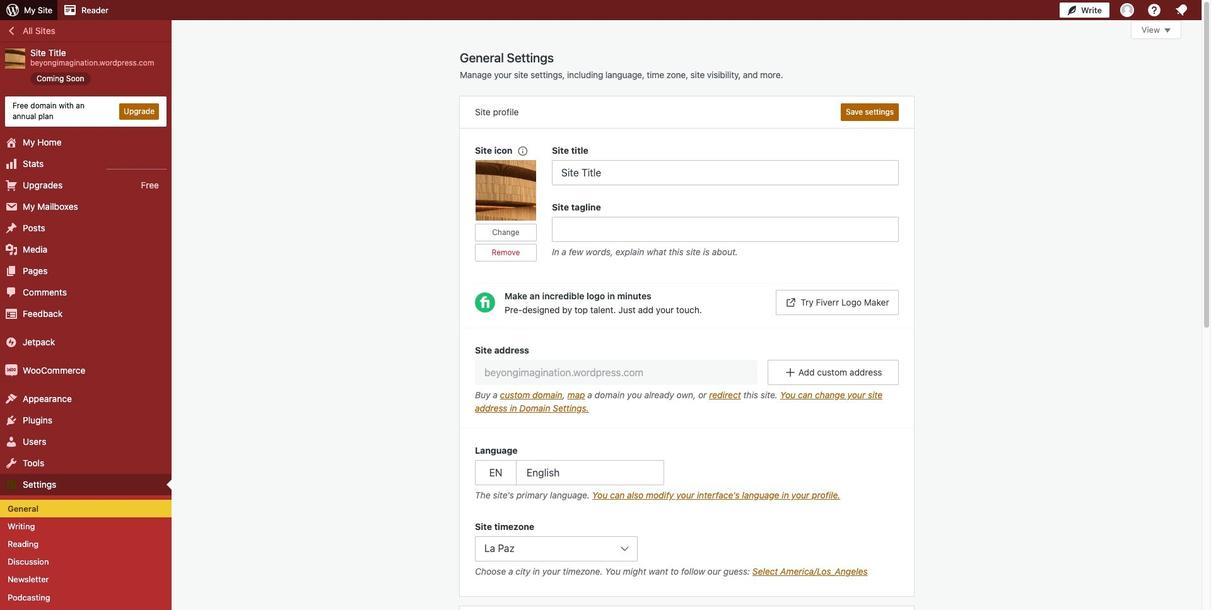 Task type: vqa. For each thing, say whether or not it's contained in the screenshot.
fourth $4.84 for the first year $22.00 /year from the bottom of the page
no



Task type: describe. For each thing, give the bounding box(es) containing it.
fiverr small logo image
[[475, 293, 495, 313]]

closed image
[[1165, 28, 1171, 33]]

help image
[[1147, 3, 1162, 18]]

highest hourly views 0 image
[[107, 161, 167, 169]]

1 img image from the top
[[5, 336, 18, 349]]

manage your notifications image
[[1174, 3, 1189, 18]]



Task type: locate. For each thing, give the bounding box(es) containing it.
0 vertical spatial img image
[[5, 336, 18, 349]]

my profile image
[[1121, 3, 1135, 17]]

main content
[[460, 20, 1182, 611]]

img image
[[5, 336, 18, 349], [5, 364, 18, 377]]

1 vertical spatial img image
[[5, 364, 18, 377]]

2 img image from the top
[[5, 364, 18, 377]]

group
[[475, 144, 552, 277], [552, 144, 899, 186], [552, 201, 899, 262], [460, 328, 914, 429], [475, 444, 899, 505], [475, 521, 899, 582]]

more information image
[[517, 145, 528, 156]]

None text field
[[552, 160, 899, 186], [552, 217, 899, 242], [475, 360, 758, 386], [552, 160, 899, 186], [552, 217, 899, 242], [475, 360, 758, 386]]



